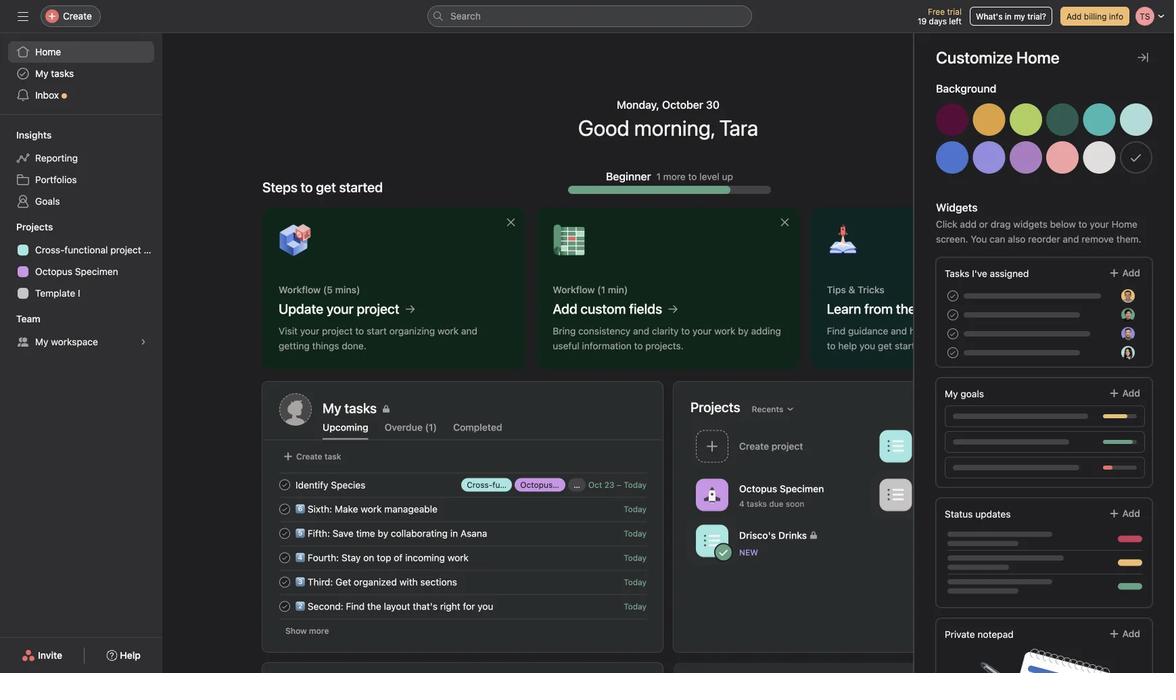 Task type: describe. For each thing, give the bounding box(es) containing it.
tasks inside global element
[[51, 68, 74, 79]]

level
[[700, 171, 720, 182]]

tips & tricks learn from the guide
[[827, 285, 953, 317]]

home inside 'link'
[[35, 46, 61, 58]]

left
[[950, 16, 962, 26]]

oct
[[589, 481, 602, 490]]

portfolios
[[35, 174, 77, 185]]

trial
[[948, 7, 962, 16]]

in inside button
[[1005, 12, 1012, 21]]

you inside the "find guidance and how-to articles in asana's library to help you get started."
[[860, 341, 876, 352]]

things
[[312, 341, 339, 352]]

4️⃣ fourth: stay on top of incoming work
[[296, 553, 469, 564]]

my for my workspace
[[35, 337, 48, 348]]

work inside visit your project to start organizing work and getting things done.
[[438, 326, 459, 337]]

today for 6️⃣ sixth: make work manageable
[[624, 505, 647, 515]]

1 horizontal spatial octopus specimen
[[520, 481, 593, 490]]

octopus specimen inside projects element
[[35, 266, 118, 277]]

free trial 19 days left
[[918, 7, 962, 26]]

due inside the octopus specimen 4 tasks due soon
[[770, 500, 784, 509]]

overdue (1) button
[[385, 422, 437, 440]]

information
[[582, 341, 632, 352]]

see details, my workspace image
[[139, 338, 148, 346]]

today for 5️⃣ fifth: save time by collaborating in asana
[[624, 529, 647, 539]]

tasks inside the octopus specimen 4 tasks due soon
[[747, 500, 767, 509]]

my goals
[[945, 389, 984, 400]]

4️⃣
[[296, 553, 305, 564]]

top
[[377, 553, 391, 564]]

time
[[356, 528, 375, 539]]

projects element
[[0, 215, 162, 307]]

create for create task
[[296, 452, 322, 462]]

2️⃣ second: find the layout that's right for you
[[296, 601, 494, 613]]

info
[[1110, 12, 1124, 21]]

(1 min)
[[598, 285, 628, 296]]

steps
[[263, 179, 298, 195]]

started.
[[895, 341, 929, 352]]

to right clarity
[[682, 326, 690, 337]]

i for template i new
[[967, 482, 970, 493]]

organizing
[[390, 326, 435, 337]]

my tasks
[[35, 68, 74, 79]]

overdue (1)
[[385, 422, 437, 433]]

–
[[617, 481, 622, 490]]

due inside cross-functional project plan 1 task due soon
[[948, 451, 962, 460]]

home inside click add or drag widgets below to your home screen. you can also reorder and remove them.
[[1112, 219, 1138, 230]]

octopus inside the octopus specimen 4 tasks due soon
[[740, 484, 778, 495]]

1 today button from the top
[[624, 505, 647, 515]]

2️⃣
[[296, 601, 305, 613]]

identify species
[[296, 480, 366, 491]]

template i new
[[923, 482, 970, 509]]

make
[[335, 504, 358, 515]]

completed checkbox for 6️⃣
[[277, 502, 293, 518]]

background option group
[[936, 104, 1153, 179]]

in for asana's
[[978, 326, 986, 337]]

teams element
[[0, 307, 162, 356]]

updates
[[976, 509, 1011, 520]]

project for update your project
[[357, 301, 400, 317]]

(5 mins)
[[323, 285, 360, 296]]

of
[[394, 553, 403, 564]]

6️⃣ sixth: make work manageable
[[296, 504, 438, 515]]

status updates
[[945, 509, 1011, 520]]

done.
[[342, 341, 367, 352]]

third:
[[308, 577, 333, 588]]

i for template i
[[78, 288, 80, 299]]

insights button
[[0, 129, 52, 142]]

1 vertical spatial list image
[[704, 534, 721, 550]]

work inside bring consistency and clarity to your work by adding useful information to projects.
[[715, 326, 736, 337]]

from
[[865, 301, 893, 317]]

specimen inside the octopus specimen 4 tasks due soon
[[780, 484, 824, 495]]

cross- for cross-functional project plan
[[35, 245, 65, 256]]

work down the asana
[[448, 553, 469, 564]]

get started
[[316, 179, 383, 195]]

stay
[[342, 553, 361, 564]]

days
[[929, 16, 947, 26]]

projects button
[[0, 221, 53, 234]]

add button for my goals
[[1101, 382, 1150, 406]]

widgets
[[1014, 219, 1048, 230]]

visit
[[279, 326, 298, 337]]

to left help
[[827, 341, 836, 352]]

goals
[[35, 196, 60, 207]]

completed checkbox for 3️⃣
[[277, 575, 293, 591]]

create task button
[[279, 448, 345, 467]]

today button for asana
[[624, 529, 647, 539]]

completed checkbox for 4️⃣
[[277, 550, 293, 567]]

plan for cross-functional project plan
[[144, 245, 162, 256]]

search
[[451, 10, 481, 22]]

you
[[971, 234, 987, 245]]

to down guide
[[932, 326, 941, 337]]

1 horizontal spatial list image
[[888, 439, 904, 455]]

monday,
[[617, 98, 660, 111]]

completed checkbox for identify
[[277, 477, 293, 494]]

add for billing
[[1067, 12, 1082, 21]]

fifth:
[[308, 528, 330, 539]]

reporting link
[[8, 148, 154, 169]]

4 today button from the top
[[624, 578, 647, 588]]

steps to get started
[[263, 179, 383, 195]]

drisco's
[[740, 530, 776, 542]]

completed image for 6️⃣
[[277, 502, 293, 518]]

5️⃣
[[296, 528, 305, 539]]

add button for status updates
[[1101, 502, 1150, 526]]

today button for work
[[624, 554, 647, 563]]

workflow (1 min)
[[553, 285, 628, 296]]

add for status updates add button
[[1123, 508, 1141, 520]]

project for visit your project to start organizing work and getting things done.
[[322, 326, 353, 337]]

template for template i new
[[923, 482, 965, 493]]

completed image for 5️⃣
[[277, 526, 293, 542]]

today for 4️⃣ fourth: stay on top of incoming work
[[624, 554, 647, 563]]

for
[[463, 601, 475, 613]]

work right make
[[361, 504, 382, 515]]

them.
[[1117, 234, 1142, 245]]

drisco's drinks
[[740, 530, 807, 542]]

cross-functional project plan
[[35, 245, 162, 256]]

3️⃣
[[296, 577, 305, 588]]

today for 2️⃣ second: find the layout that's right for you
[[624, 603, 647, 612]]

visit your project to start organizing work and getting things done.
[[279, 326, 478, 352]]

workflow for update
[[279, 285, 321, 296]]

your inside visit your project to start organizing work and getting things done.
[[300, 326, 320, 337]]

october
[[662, 98, 704, 111]]

drag
[[991, 219, 1011, 230]]

my tasks link
[[323, 399, 646, 419]]

my tasks link
[[8, 63, 154, 85]]

soon inside the octopus specimen 4 tasks due soon
[[786, 500, 805, 509]]

find guidance and how-to articles in asana's library to help you get started.
[[827, 326, 1053, 352]]

identify
[[296, 480, 329, 491]]

octopus inside projects element
[[35, 266, 72, 277]]

and inside click add or drag widgets below to your home screen. you can also reorder and remove them.
[[1063, 234, 1080, 245]]

workspace
[[51, 337, 98, 348]]

monday, october 30 good morning, tara
[[578, 98, 759, 141]]

completed image for 3️⃣
[[277, 575, 293, 591]]

add billing info
[[1067, 12, 1124, 21]]

create project
[[740, 441, 804, 452]]

today button for for
[[624, 603, 647, 612]]

the inside the tips & tricks learn from the guide
[[896, 301, 916, 317]]

recents
[[752, 405, 784, 414]]

show more button
[[279, 622, 335, 641]]

create button
[[41, 5, 101, 27]]

adding
[[751, 326, 781, 337]]

search list box
[[428, 5, 752, 27]]

or
[[980, 219, 989, 230]]

what's in my trial?
[[976, 12, 1047, 21]]

projects inside dropdown button
[[16, 222, 53, 233]]

add for custom
[[553, 301, 578, 317]]

fields
[[629, 301, 663, 317]]

drinks
[[779, 530, 807, 542]]

team button
[[0, 313, 40, 326]]

getting
[[279, 341, 310, 352]]

hide sidebar image
[[18, 11, 28, 22]]

to inside visit your project to start organizing work and getting things done.
[[355, 326, 364, 337]]

my for my goals
[[945, 389, 958, 400]]

1 inside cross-functional project plan 1 task due soon
[[923, 451, 927, 460]]

scroll card carousel right image
[[1069, 285, 1080, 296]]

second:
[[308, 601, 344, 613]]

add billing info button
[[1061, 7, 1130, 26]]



Task type: locate. For each thing, give the bounding box(es) containing it.
list image left drisco's
[[704, 534, 721, 550]]

0 horizontal spatial template
[[35, 288, 75, 299]]

1 vertical spatial projects
[[691, 400, 741, 415]]

completed checkbox for 2️⃣
[[277, 599, 293, 615]]

the up how-
[[896, 301, 916, 317]]

goals
[[961, 389, 984, 400]]

my for my tasks
[[35, 68, 48, 79]]

more
[[664, 171, 686, 182], [309, 627, 329, 636]]

0 vertical spatial functional
[[65, 245, 108, 256]]

2 add button from the top
[[1101, 382, 1150, 406]]

with
[[400, 577, 418, 588]]

0 vertical spatial i
[[78, 288, 80, 299]]

new left the status
[[923, 500, 942, 509]]

today button
[[624, 505, 647, 515], [624, 529, 647, 539], [624, 554, 647, 563], [624, 578, 647, 588], [624, 603, 647, 612]]

2 vertical spatial my
[[945, 389, 958, 400]]

1 vertical spatial you
[[478, 601, 494, 613]]

1 horizontal spatial in
[[978, 326, 986, 337]]

2 completed image from the top
[[277, 526, 293, 542]]

below
[[1051, 219, 1076, 230]]

and right organizing
[[461, 326, 478, 337]]

rocket image
[[704, 488, 721, 504]]

0 horizontal spatial by
[[378, 528, 388, 539]]

completed image left 2️⃣
[[277, 599, 293, 615]]

more inside beginner 1 more to level up
[[664, 171, 686, 182]]

sixth:
[[308, 504, 332, 515]]

1 vertical spatial 1
[[923, 451, 927, 460]]

1 vertical spatial more
[[309, 627, 329, 636]]

1 horizontal spatial by
[[738, 326, 749, 337]]

list image
[[888, 439, 904, 455], [704, 534, 721, 550]]

1 vertical spatial create
[[296, 452, 322, 462]]

0 horizontal spatial octopus
[[35, 266, 72, 277]]

layout
[[384, 601, 410, 613]]

1 horizontal spatial octopus specimen link
[[515, 479, 593, 492]]

0 vertical spatial completed image
[[277, 502, 293, 518]]

1 vertical spatial home
[[1112, 219, 1138, 230]]

completed image
[[277, 502, 293, 518], [277, 599, 293, 615]]

i up the status
[[967, 482, 970, 493]]

the left layout
[[367, 601, 381, 613]]

to inside click add or drag widgets below to your home screen. you can also reorder and remove them.
[[1079, 219, 1088, 230]]

to right below at the top of the page
[[1079, 219, 1088, 230]]

find up help
[[827, 326, 846, 337]]

5 today from the top
[[624, 578, 647, 588]]

0 horizontal spatial dismiss image
[[506, 217, 516, 228]]

1 add button from the top
[[1101, 261, 1150, 286]]

1 vertical spatial my
[[35, 337, 48, 348]]

1 completed checkbox from the top
[[277, 477, 293, 494]]

1 vertical spatial find
[[346, 601, 365, 613]]

add button for private notepad
[[1101, 623, 1150, 647]]

1 completed image from the top
[[277, 477, 293, 494]]

0 horizontal spatial specimen
[[75, 266, 118, 277]]

list image
[[888, 488, 904, 504]]

1 dismiss image from the left
[[506, 217, 516, 228]]

morning,
[[634, 115, 715, 141]]

update your project
[[279, 301, 400, 317]]

add profile photo image
[[279, 394, 312, 426]]

completed checkbox for 5️⃣
[[277, 526, 293, 542]]

0 vertical spatial more
[[664, 171, 686, 182]]

octopus specimen
[[35, 266, 118, 277], [520, 481, 593, 490]]

2 horizontal spatial octopus
[[740, 484, 778, 495]]

completed image left 5️⃣
[[277, 526, 293, 542]]

add inside button
[[1067, 12, 1082, 21]]

invite button
[[13, 644, 71, 669]]

0 horizontal spatial soon
[[786, 500, 805, 509]]

workflow up custom at the top of page
[[553, 285, 595, 296]]

in left my
[[1005, 12, 1012, 21]]

4 completed image from the top
[[277, 575, 293, 591]]

i inside the template i link
[[78, 288, 80, 299]]

home link
[[8, 41, 154, 63]]

beginner
[[606, 170, 651, 183]]

your right clarity
[[693, 326, 712, 337]]

1 horizontal spatial due
[[948, 451, 962, 460]]

0 horizontal spatial octopus specimen
[[35, 266, 118, 277]]

reporting
[[35, 153, 78, 164]]

help button
[[98, 644, 149, 669]]

1 vertical spatial soon
[[786, 500, 805, 509]]

i've
[[972, 268, 988, 279]]

1 vertical spatial plan
[[1035, 435, 1054, 446]]

2 completed checkbox from the top
[[277, 502, 293, 518]]

species
[[331, 480, 366, 491]]

1 vertical spatial i
[[967, 482, 970, 493]]

to left level
[[688, 171, 697, 182]]

1 horizontal spatial soon
[[964, 451, 983, 460]]

1 right beginner
[[657, 171, 661, 182]]

template up team
[[35, 288, 75, 299]]

completed checkbox left 2️⃣
[[277, 599, 293, 615]]

4 today from the top
[[624, 554, 647, 563]]

0 horizontal spatial 1
[[657, 171, 661, 182]]

1 up template i new
[[923, 451, 927, 460]]

2 completed image from the top
[[277, 599, 293, 615]]

0 horizontal spatial home
[[35, 46, 61, 58]]

0 vertical spatial list image
[[888, 439, 904, 455]]

soon inside cross-functional project plan 1 task due soon
[[964, 451, 983, 460]]

good
[[578, 115, 630, 141]]

also
[[1008, 234, 1026, 245]]

functional for cross-functional project plan 1 task due soon
[[953, 435, 998, 446]]

0 vertical spatial 1
[[657, 171, 661, 182]]

0 vertical spatial cross-
[[35, 245, 65, 256]]

goals link
[[8, 191, 154, 212]]

2 vertical spatial in
[[451, 528, 458, 539]]

3 today button from the top
[[624, 554, 647, 563]]

completed image for 4️⃣
[[277, 550, 293, 567]]

0 vertical spatial template
[[35, 288, 75, 299]]

0 vertical spatial soon
[[964, 451, 983, 460]]

projects down goals
[[16, 222, 53, 233]]

template i link
[[8, 283, 154, 304]]

0 vertical spatial the
[[896, 301, 916, 317]]

and inside visit your project to start organizing work and getting things done.
[[461, 326, 478, 337]]

0 vertical spatial you
[[860, 341, 876, 352]]

4
[[740, 500, 745, 509]]

1 inside beginner 1 more to level up
[[657, 171, 661, 182]]

0 horizontal spatial more
[[309, 627, 329, 636]]

home up the them.
[[1112, 219, 1138, 230]]

5 today button from the top
[[624, 603, 647, 612]]

octopus specimen left 23
[[520, 481, 593, 490]]

1 vertical spatial completed image
[[277, 599, 293, 615]]

0 vertical spatial projects
[[16, 222, 53, 233]]

completed checkbox left 3️⃣ on the left bottom of page
[[277, 575, 293, 591]]

0 vertical spatial octopus specimen link
[[8, 261, 154, 283]]

2 horizontal spatial in
[[1005, 12, 1012, 21]]

projects left recents
[[691, 400, 741, 415]]

functional inside projects element
[[65, 245, 108, 256]]

1 horizontal spatial template
[[923, 482, 965, 493]]

task up identify species
[[325, 452, 341, 462]]

asana's
[[988, 326, 1023, 337]]

today for 3️⃣ third: get organized with sections
[[624, 578, 647, 588]]

cross- inside projects element
[[35, 245, 65, 256]]

the
[[896, 301, 916, 317], [367, 601, 381, 613]]

functional for cross-functional project plan
[[65, 245, 108, 256]]

1 vertical spatial template
[[923, 482, 965, 493]]

tasks up 'inbox'
[[51, 68, 74, 79]]

1 vertical spatial octopus specimen link
[[515, 479, 593, 492]]

octopus up template i
[[35, 266, 72, 277]]

5️⃣ fifth: save time by collaborating in asana
[[296, 528, 487, 539]]

0 horizontal spatial you
[[478, 601, 494, 613]]

1 horizontal spatial you
[[860, 341, 876, 352]]

0 horizontal spatial tasks
[[51, 68, 74, 79]]

octopus specimen up the template i link
[[35, 266, 118, 277]]

0 horizontal spatial the
[[367, 601, 381, 613]]

0 vertical spatial octopus specimen
[[35, 266, 118, 277]]

octopus left …
[[520, 481, 553, 490]]

3 completed checkbox from the top
[[277, 526, 293, 542]]

1 workflow from the left
[[279, 285, 321, 296]]

0 horizontal spatial cross-
[[35, 245, 65, 256]]

completed image left identify on the bottom left
[[277, 477, 293, 494]]

cross- inside cross-functional project plan 1 task due soon
[[923, 435, 953, 446]]

2 today button from the top
[[624, 529, 647, 539]]

work right organizing
[[438, 326, 459, 337]]

inbox
[[35, 90, 59, 101]]

0 horizontal spatial workflow
[[279, 285, 321, 296]]

right
[[440, 601, 461, 613]]

clarity
[[652, 326, 679, 337]]

1 vertical spatial by
[[378, 528, 388, 539]]

tasks
[[51, 68, 74, 79], [747, 500, 767, 509]]

specimen down cross-functional project plan
[[75, 266, 118, 277]]

projects
[[16, 222, 53, 233], [691, 400, 741, 415]]

global element
[[0, 33, 162, 114]]

0 horizontal spatial in
[[451, 528, 458, 539]]

1 horizontal spatial find
[[827, 326, 846, 337]]

(1)
[[425, 422, 437, 433]]

billing
[[1085, 12, 1107, 21]]

organized
[[354, 577, 397, 588]]

project inside cross-functional project plan 1 task due soon
[[1001, 435, 1032, 446]]

Completed checkbox
[[277, 477, 293, 494], [277, 502, 293, 518], [277, 526, 293, 542], [277, 550, 293, 567], [277, 575, 293, 591], [277, 599, 293, 615]]

soon
[[964, 451, 983, 460], [786, 500, 805, 509]]

0 horizontal spatial list image
[[704, 534, 721, 550]]

5 completed checkbox from the top
[[277, 575, 293, 591]]

3 today from the top
[[624, 529, 647, 539]]

completed image for identify
[[277, 477, 293, 494]]

dismiss image
[[506, 217, 516, 228], [780, 217, 791, 228]]

6 completed checkbox from the top
[[277, 599, 293, 615]]

widgets
[[936, 201, 978, 214]]

your inside bring consistency and clarity to your work by adding useful information to projects.
[[693, 326, 712, 337]]

your down (5 mins)
[[327, 301, 354, 317]]

tasks right 4
[[747, 500, 767, 509]]

create task
[[296, 452, 341, 462]]

and down fields
[[633, 326, 650, 337]]

completed image left 4️⃣
[[277, 550, 293, 567]]

in inside the "find guidance and how-to articles in asana's library to help you get started."
[[978, 326, 986, 337]]

6 today from the top
[[624, 603, 647, 612]]

project for cross-functional project plan
[[110, 245, 141, 256]]

can
[[990, 234, 1006, 245]]

create inside create task button
[[296, 452, 322, 462]]

insights element
[[0, 123, 162, 215]]

0 horizontal spatial projects
[[16, 222, 53, 233]]

functional down the goals at bottom
[[953, 435, 998, 446]]

3 completed image from the top
[[277, 550, 293, 567]]

1 horizontal spatial task
[[929, 451, 945, 460]]

work
[[438, 326, 459, 337], [715, 326, 736, 337], [361, 504, 382, 515], [448, 553, 469, 564]]

workflow up update
[[279, 285, 321, 296]]

my up 'inbox'
[[35, 68, 48, 79]]

work left adding
[[715, 326, 736, 337]]

octopus up 4
[[740, 484, 778, 495]]

specimen inside projects element
[[75, 266, 118, 277]]

find inside the "find guidance and how-to articles in asana's library to help you get started."
[[827, 326, 846, 337]]

4 completed checkbox from the top
[[277, 550, 293, 567]]

oct 23 – today
[[589, 481, 647, 490]]

you
[[860, 341, 876, 352], [478, 601, 494, 613]]

soon up drinks
[[786, 500, 805, 509]]

0 vertical spatial create
[[63, 10, 92, 22]]

2 today from the top
[[624, 505, 647, 515]]

to left 'projects.'
[[634, 341, 643, 352]]

what's in my trial? button
[[970, 7, 1053, 26]]

1 vertical spatial new
[[740, 548, 759, 558]]

1 horizontal spatial more
[[664, 171, 686, 182]]

0 horizontal spatial plan
[[144, 245, 162, 256]]

my inside teams 'element'
[[35, 337, 48, 348]]

1 completed image from the top
[[277, 502, 293, 518]]

start
[[367, 326, 387, 337]]

1 horizontal spatial specimen
[[555, 481, 593, 490]]

useful
[[553, 341, 580, 352]]

home up my tasks
[[35, 46, 61, 58]]

dismiss image for project
[[506, 217, 516, 228]]

0 vertical spatial plan
[[144, 245, 162, 256]]

task
[[929, 451, 945, 460], [325, 452, 341, 462]]

2 dismiss image from the left
[[780, 217, 791, 228]]

soon up template i new
[[964, 451, 983, 460]]

and up the started.
[[891, 326, 908, 337]]

1 horizontal spatial octopus
[[520, 481, 553, 490]]

your up remove
[[1090, 219, 1110, 230]]

0 vertical spatial new
[[923, 500, 942, 509]]

add for private notepad add button
[[1123, 629, 1141, 640]]

guidance
[[849, 326, 889, 337]]

1 horizontal spatial dismiss image
[[780, 217, 791, 228]]

overdue
[[385, 422, 423, 433]]

consistency
[[579, 326, 631, 337]]

completed image for 2️⃣
[[277, 599, 293, 615]]

0 vertical spatial by
[[738, 326, 749, 337]]

3 add button from the top
[[1101, 502, 1150, 526]]

list image up list icon
[[888, 439, 904, 455]]

2 workflow from the left
[[553, 285, 595, 296]]

up
[[722, 171, 733, 182]]

your up getting
[[300, 326, 320, 337]]

asana
[[461, 528, 487, 539]]

1 horizontal spatial the
[[896, 301, 916, 317]]

library
[[1025, 326, 1053, 337]]

0 horizontal spatial due
[[770, 500, 784, 509]]

by right time
[[378, 528, 388, 539]]

1 horizontal spatial i
[[967, 482, 970, 493]]

add for add button associated with tasks i've assigned
[[1123, 268, 1141, 279]]

new inside template i new
[[923, 500, 942, 509]]

2 horizontal spatial specimen
[[780, 484, 824, 495]]

1 horizontal spatial new
[[923, 500, 942, 509]]

completed image left 3️⃣ on the left bottom of page
[[277, 575, 293, 591]]

completed checkbox left identify on the bottom left
[[277, 477, 293, 494]]

find
[[827, 326, 846, 337], [346, 601, 365, 613]]

and inside bring consistency and clarity to your work by adding useful information to projects.
[[633, 326, 650, 337]]

workflow for add
[[553, 285, 595, 296]]

and inside the "find guidance and how-to articles in asana's library to help you get started."
[[891, 326, 908, 337]]

1 today from the top
[[624, 481, 647, 490]]

template inside the template i link
[[35, 288, 75, 299]]

3️⃣ third: get organized with sections
[[296, 577, 457, 588]]

0 horizontal spatial new
[[740, 548, 759, 558]]

create
[[63, 10, 92, 22], [296, 452, 322, 462]]

completed checkbox left 5️⃣
[[277, 526, 293, 542]]

4 add button from the top
[[1101, 623, 1150, 647]]

my inside global element
[[35, 68, 48, 79]]

template for template i
[[35, 288, 75, 299]]

remove
[[1082, 234, 1114, 245]]

1 horizontal spatial 1
[[923, 451, 927, 460]]

recents button
[[746, 400, 801, 419]]

in for asana
[[451, 528, 458, 539]]

your inside click add or drag widgets below to your home screen. you can also reorder and remove them.
[[1090, 219, 1110, 230]]

to inside beginner 1 more to level up
[[688, 171, 697, 182]]

completed checkbox left 6️⃣
[[277, 502, 293, 518]]

0 vertical spatial in
[[1005, 12, 1012, 21]]

create inside create popup button
[[63, 10, 92, 22]]

in left the asana
[[451, 528, 458, 539]]

plan inside projects element
[[144, 245, 162, 256]]

help
[[839, 341, 857, 352]]

0 horizontal spatial create
[[63, 10, 92, 22]]

task up template i new
[[929, 451, 945, 460]]

octopus specimen link left 23
[[515, 479, 593, 492]]

cross- down projects dropdown button
[[35, 245, 65, 256]]

0 horizontal spatial task
[[325, 452, 341, 462]]

octopus specimen link down cross-functional project plan
[[8, 261, 154, 283]]

you right for on the left bottom of page
[[478, 601, 494, 613]]

notepad
[[978, 630, 1014, 641]]

due up 'drisco's drinks'
[[770, 500, 784, 509]]

cross- for cross-functional project plan 1 task due soon
[[923, 435, 953, 446]]

new
[[923, 500, 942, 509], [740, 548, 759, 558]]

my down team
[[35, 337, 48, 348]]

free
[[928, 7, 945, 16]]

cross- down my goals
[[923, 435, 953, 446]]

specimen left 23
[[555, 481, 593, 490]]

and down below at the top of the page
[[1063, 234, 1080, 245]]

project inside visit your project to start organizing work and getting things done.
[[322, 326, 353, 337]]

1 vertical spatial tasks
[[747, 500, 767, 509]]

i up teams 'element'
[[78, 288, 80, 299]]

by left adding
[[738, 326, 749, 337]]

functional up the template i link
[[65, 245, 108, 256]]

to up done.
[[355, 326, 364, 337]]

1 vertical spatial due
[[770, 500, 784, 509]]

1 horizontal spatial plan
[[1035, 435, 1054, 446]]

1 horizontal spatial home
[[1112, 219, 1138, 230]]

add for add button related to my goals
[[1123, 388, 1141, 399]]

0 vertical spatial find
[[827, 326, 846, 337]]

completed image
[[277, 477, 293, 494], [277, 526, 293, 542], [277, 550, 293, 567], [277, 575, 293, 591]]

in right articles
[[978, 326, 986, 337]]

close customization pane image
[[1138, 52, 1149, 63]]

assigned
[[990, 268, 1029, 279]]

template inside template i new
[[923, 482, 965, 493]]

0 vertical spatial tasks
[[51, 68, 74, 79]]

functional inside cross-functional project plan 1 task due soon
[[953, 435, 998, 446]]

1 horizontal spatial functional
[[953, 435, 998, 446]]

i
[[78, 288, 80, 299], [967, 482, 970, 493]]

inbox link
[[8, 85, 154, 106]]

by inside bring consistency and clarity to your work by adding useful information to projects.
[[738, 326, 749, 337]]

30
[[706, 98, 720, 111]]

create up identify on the bottom left
[[296, 452, 322, 462]]

find down get
[[346, 601, 365, 613]]

plan inside cross-functional project plan 1 task due soon
[[1035, 435, 1054, 446]]

0 horizontal spatial find
[[346, 601, 365, 613]]

template up the status
[[923, 482, 965, 493]]

i inside template i new
[[967, 482, 970, 493]]

create for create
[[63, 10, 92, 22]]

reorder
[[1029, 234, 1061, 245]]

completed checkbox left 4️⃣
[[277, 550, 293, 567]]

you down guidance
[[860, 341, 876, 352]]

due up template i new
[[948, 451, 962, 460]]

1 vertical spatial cross-
[[923, 435, 953, 446]]

save
[[333, 528, 354, 539]]

0 vertical spatial home
[[35, 46, 61, 58]]

status
[[945, 509, 973, 520]]

& tricks
[[849, 285, 885, 296]]

1 horizontal spatial workflow
[[553, 285, 595, 296]]

1 vertical spatial the
[[367, 601, 381, 613]]

task inside cross-functional project plan 1 task due soon
[[929, 451, 945, 460]]

new down drisco's
[[740, 548, 759, 558]]

1 horizontal spatial projects
[[691, 400, 741, 415]]

dismiss image for fields
[[780, 217, 791, 228]]

project for cross-functional project plan 1 task due soon
[[1001, 435, 1032, 446]]

add custom fields
[[553, 301, 663, 317]]

more left level
[[664, 171, 686, 182]]

more right show
[[309, 627, 329, 636]]

specimen down create project link
[[780, 484, 824, 495]]

1 horizontal spatial tasks
[[747, 500, 767, 509]]

to right steps
[[301, 179, 313, 195]]

create up home 'link'
[[63, 10, 92, 22]]

my workspace link
[[8, 332, 154, 353]]

more inside button
[[309, 627, 329, 636]]

1 horizontal spatial create
[[296, 452, 322, 462]]

…
[[574, 481, 580, 490]]

add button for tasks i've assigned
[[1101, 261, 1150, 286]]

my left the goals at bottom
[[945, 389, 958, 400]]

plan for cross-functional project plan 1 task due soon
[[1035, 435, 1054, 446]]

1 horizontal spatial cross-
[[923, 435, 953, 446]]

customize home
[[936, 48, 1060, 67]]

0 horizontal spatial functional
[[65, 245, 108, 256]]

task inside button
[[325, 452, 341, 462]]

completed image left 6️⃣
[[277, 502, 293, 518]]

0 vertical spatial due
[[948, 451, 962, 460]]

articles
[[943, 326, 975, 337]]

learn
[[827, 301, 862, 317]]



Task type: vqa. For each thing, say whether or not it's contained in the screenshot.
2nd row from the bottom of the page
no



